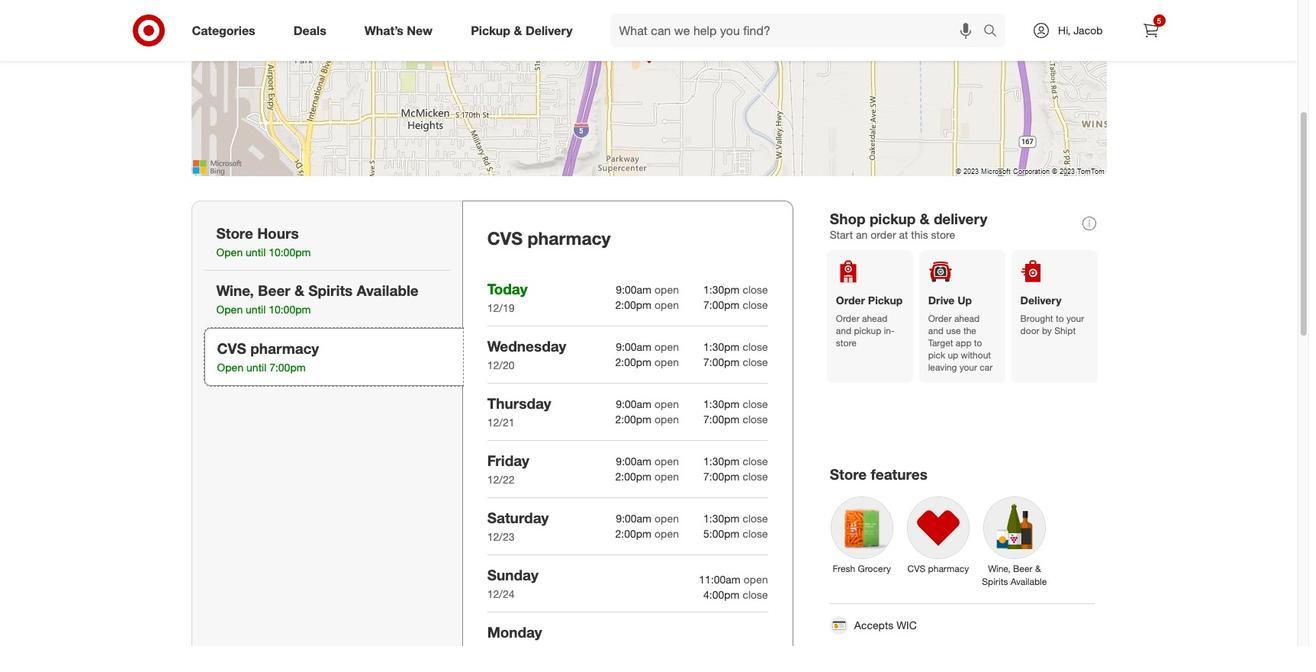 Task type: locate. For each thing, give the bounding box(es) containing it.
0 horizontal spatial pharmacy
[[250, 340, 319, 357]]

4 1:30pm close from the top
[[704, 455, 768, 468]]

0 vertical spatial beer
[[258, 282, 291, 299]]

1 vertical spatial 10:00pm
[[269, 303, 311, 316]]

1 vertical spatial store
[[830, 466, 867, 483]]

7:00pm close for today
[[704, 298, 768, 311]]

wednesday 12/20
[[487, 337, 567, 372]]

1 horizontal spatial store
[[932, 228, 956, 241]]

order inside drive up order ahead and use the target app to pick up without leaving your car
[[929, 313, 952, 324]]

12/19
[[487, 301, 515, 314]]

0 horizontal spatial and
[[836, 325, 852, 337]]

wine,
[[216, 282, 254, 299], [988, 563, 1011, 575]]

pickup
[[471, 23, 511, 38], [868, 294, 903, 307]]

3 1:30pm close from the top
[[704, 398, 768, 410]]

to up without at the right bottom of the page
[[975, 337, 983, 349]]

2 7:00pm close from the top
[[704, 356, 768, 369]]

1 vertical spatial pharmacy
[[250, 340, 319, 357]]

3 9:00am open from the top
[[616, 398, 679, 410]]

1 and from the left
[[836, 325, 852, 337]]

open for store hours
[[216, 246, 243, 259]]

& for shop pickup & delivery start an order at this store
[[920, 210, 930, 227]]

0 vertical spatial store
[[216, 224, 253, 242]]

1 vertical spatial open
[[216, 303, 243, 316]]

close
[[743, 283, 768, 296], [743, 298, 768, 311], [743, 340, 768, 353], [743, 356, 768, 369], [743, 398, 768, 410], [743, 413, 768, 426], [743, 455, 768, 468], [743, 470, 768, 483], [743, 512, 768, 525], [743, 527, 768, 540], [743, 588, 768, 601]]

2 9:00am open from the top
[[616, 340, 679, 353]]

1:30pm close for today
[[704, 283, 768, 296]]

search
[[977, 24, 1014, 39]]

pickup
[[870, 210, 916, 227], [854, 325, 882, 337]]

11 close from the top
[[743, 588, 768, 601]]

pickup & delivery
[[471, 23, 573, 38]]

0 horizontal spatial cvs pharmacy
[[487, 227, 611, 249]]

sunday
[[487, 566, 539, 584]]

0 horizontal spatial to
[[975, 337, 983, 349]]

3 9:00am from the top
[[616, 398, 652, 410]]

2:00pm for friday
[[616, 470, 652, 483]]

1 2:00pm open from the top
[[616, 298, 679, 311]]

order for drive up
[[929, 313, 952, 324]]

7:00pm for today
[[704, 298, 740, 311]]

ahead for pickup
[[862, 313, 888, 324]]

9:00am open
[[616, 283, 679, 296], [616, 340, 679, 353], [616, 398, 679, 410], [616, 455, 679, 468], [616, 512, 679, 525]]

2 close from the top
[[743, 298, 768, 311]]

pickup left in-
[[854, 325, 882, 337]]

until
[[246, 246, 266, 259], [246, 303, 266, 316], [247, 361, 267, 374]]

0 horizontal spatial pickup
[[471, 23, 511, 38]]

2 ahead from the left
[[955, 313, 980, 324]]

hours
[[257, 224, 299, 242]]

0 vertical spatial until
[[246, 246, 266, 259]]

5:00pm close
[[704, 527, 768, 540]]

cvs pharmacy
[[487, 227, 611, 249], [908, 563, 969, 575]]

today 12/19
[[487, 280, 528, 314]]

1 9:00am from the top
[[616, 283, 652, 296]]

1 horizontal spatial delivery
[[1021, 294, 1062, 307]]

3 1:30pm from the top
[[704, 398, 740, 410]]

available inside wine, beer & spirits available
[[1011, 576, 1047, 588]]

shop pickup & delivery start an order at this store
[[830, 210, 988, 241]]

pickup & delivery link
[[458, 14, 592, 47]]

1:30pm for wednesday
[[704, 340, 740, 353]]

to
[[1056, 313, 1064, 324], [975, 337, 983, 349]]

delivery
[[526, 23, 573, 38], [1021, 294, 1062, 307]]

4 9:00am from the top
[[616, 455, 652, 468]]

1:30pm for saturday
[[704, 512, 740, 525]]

1 1:30pm close from the top
[[704, 283, 768, 296]]

0 vertical spatial pickup
[[870, 210, 916, 227]]

9:00am
[[616, 283, 652, 296], [616, 340, 652, 353], [616, 398, 652, 410], [616, 455, 652, 468], [616, 512, 652, 525]]

2:00pm open
[[616, 298, 679, 311], [616, 356, 679, 369], [616, 413, 679, 426], [616, 470, 679, 483], [616, 527, 679, 540]]

saturday
[[487, 509, 549, 526]]

pharmacy
[[528, 227, 611, 249], [250, 340, 319, 357], [929, 563, 969, 575]]

and inside order pickup order ahead and pickup in- store
[[836, 325, 852, 337]]

until inside cvs pharmacy open until 7:00pm
[[247, 361, 267, 374]]

1 horizontal spatial spirits
[[982, 576, 1009, 588]]

beer for wine, beer & spirits available
[[1014, 563, 1033, 575]]

7:00pm
[[704, 298, 740, 311], [704, 356, 740, 369], [270, 361, 306, 374], [704, 413, 740, 426], [704, 470, 740, 483]]

5 1:30pm close from the top
[[704, 512, 768, 525]]

2:00pm open for wednesday
[[616, 356, 679, 369]]

0 horizontal spatial store
[[216, 224, 253, 242]]

open
[[655, 283, 679, 296], [655, 298, 679, 311], [655, 340, 679, 353], [655, 356, 679, 369], [655, 398, 679, 410], [655, 413, 679, 426], [655, 455, 679, 468], [655, 470, 679, 483], [655, 512, 679, 525], [655, 527, 679, 540], [744, 573, 768, 586]]

2 1:30pm from the top
[[704, 340, 740, 353]]

1 close from the top
[[743, 283, 768, 296]]

your down without at the right bottom of the page
[[960, 362, 978, 373]]

1 1:30pm from the top
[[704, 283, 740, 296]]

store left hours
[[216, 224, 253, 242]]

to inside delivery brought to your door by shipt
[[1056, 313, 1064, 324]]

cvs pharmacy up today
[[487, 227, 611, 249]]

2 vertical spatial pharmacy
[[929, 563, 969, 575]]

wine, beer & spirits available
[[982, 563, 1047, 588]]

store for store features
[[830, 466, 867, 483]]

5 2:00pm open from the top
[[616, 527, 679, 540]]

ahead up in-
[[862, 313, 888, 324]]

1 vertical spatial cvs
[[217, 340, 246, 357]]

and for order
[[836, 325, 852, 337]]

store left features at bottom right
[[830, 466, 867, 483]]

wine, beer & spirits available open until 10:00pm
[[216, 282, 419, 316]]

open
[[216, 246, 243, 259], [216, 303, 243, 316], [217, 361, 244, 374]]

1 horizontal spatial wine,
[[988, 563, 1011, 575]]

ahead inside order pickup order ahead and pickup in- store
[[862, 313, 888, 324]]

5 2:00pm from the top
[[616, 527, 652, 540]]

1 vertical spatial spirits
[[982, 576, 1009, 588]]

1:30pm close for saturday
[[704, 512, 768, 525]]

shop
[[830, 210, 866, 227]]

2 10:00pm from the top
[[269, 303, 311, 316]]

4 2:00pm from the top
[[616, 470, 652, 483]]

drive up order ahead and use the target app to pick up without leaving your car
[[929, 294, 993, 373]]

categories link
[[179, 14, 275, 47]]

1 2:00pm from the top
[[616, 298, 652, 311]]

start
[[830, 228, 853, 241]]

store inside order pickup order ahead and pickup in- store
[[836, 337, 857, 349]]

1 horizontal spatial to
[[1056, 313, 1064, 324]]

and up target
[[929, 325, 944, 337]]

1 9:00am open from the top
[[616, 283, 679, 296]]

2 2:00pm from the top
[[616, 356, 652, 369]]

1 vertical spatial to
[[975, 337, 983, 349]]

ahead inside drive up order ahead and use the target app to pick up without leaving your car
[[955, 313, 980, 324]]

spirits inside wine, beer & spirits available
[[982, 576, 1009, 588]]

2:00pm
[[616, 298, 652, 311], [616, 356, 652, 369], [616, 413, 652, 426], [616, 470, 652, 483], [616, 527, 652, 540]]

0 vertical spatial pickup
[[471, 23, 511, 38]]

1 horizontal spatial store
[[830, 466, 867, 483]]

0 horizontal spatial your
[[960, 362, 978, 373]]

wine, right cvs pharmacy link
[[988, 563, 1011, 575]]

0 vertical spatial to
[[1056, 313, 1064, 324]]

ahead up the
[[955, 313, 980, 324]]

beer for wine, beer & spirits available open until 10:00pm
[[258, 282, 291, 299]]

0 vertical spatial spirits
[[309, 282, 353, 299]]

wine, inside wine, beer & spirits available open until 10:00pm
[[216, 282, 254, 299]]

wine, for wine, beer & spirits available open until 10:00pm
[[216, 282, 254, 299]]

1 vertical spatial your
[[960, 362, 978, 373]]

1 7:00pm close from the top
[[704, 298, 768, 311]]

1 horizontal spatial ahead
[[955, 313, 980, 324]]

what's
[[365, 23, 404, 38]]

9 close from the top
[[743, 512, 768, 525]]

store inside store hours open until 10:00pm
[[216, 224, 253, 242]]

11:00am open 4:00pm close
[[699, 573, 768, 601]]

1 horizontal spatial your
[[1067, 313, 1085, 324]]

1 vertical spatial store
[[836, 337, 857, 349]]

10:00pm down hours
[[269, 246, 311, 259]]

5:00pm
[[704, 527, 740, 540]]

1 vertical spatial beer
[[1014, 563, 1033, 575]]

your inside delivery brought to your door by shipt
[[1067, 313, 1085, 324]]

4 7:00pm close from the top
[[704, 470, 768, 483]]

and
[[836, 325, 852, 337], [929, 325, 944, 337]]

What can we help you find? suggestions appear below search field
[[610, 14, 988, 47]]

4 1:30pm from the top
[[704, 455, 740, 468]]

1 horizontal spatial available
[[1011, 576, 1047, 588]]

fresh grocery link
[[824, 490, 900, 579]]

up
[[958, 294, 972, 307]]

what's new link
[[352, 14, 452, 47]]

what's new
[[365, 23, 433, 38]]

1 horizontal spatial pickup
[[868, 294, 903, 307]]

pickup right 'new'
[[471, 23, 511, 38]]

2:00pm for wednesday
[[616, 356, 652, 369]]

1:30pm
[[704, 283, 740, 296], [704, 340, 740, 353], [704, 398, 740, 410], [704, 455, 740, 468], [704, 512, 740, 525]]

& inside wine, beer & spirits available
[[1036, 563, 1041, 575]]

1 vertical spatial wine,
[[988, 563, 1011, 575]]

12/23
[[487, 530, 515, 543]]

3 7:00pm close from the top
[[704, 413, 768, 426]]

1 vertical spatial pickup
[[868, 294, 903, 307]]

2:00pm open for friday
[[616, 470, 679, 483]]

7:00pm close for thursday
[[704, 413, 768, 426]]

0 vertical spatial store
[[932, 228, 956, 241]]

0 vertical spatial wine,
[[216, 282, 254, 299]]

5 1:30pm from the top
[[704, 512, 740, 525]]

wic
[[897, 619, 917, 632]]

and inside drive up order ahead and use the target app to pick up without leaving your car
[[929, 325, 944, 337]]

store for store hours open until 10:00pm
[[216, 224, 253, 242]]

0 vertical spatial your
[[1067, 313, 1085, 324]]

accepts
[[855, 619, 894, 632]]

today
[[487, 280, 528, 298]]

2 vertical spatial cvs
[[908, 563, 926, 575]]

0 horizontal spatial beer
[[258, 282, 291, 299]]

0 horizontal spatial available
[[357, 282, 419, 299]]

2 and from the left
[[929, 325, 944, 337]]

1 horizontal spatial cvs
[[487, 227, 523, 249]]

1 ahead from the left
[[862, 313, 888, 324]]

pickup up order
[[870, 210, 916, 227]]

&
[[514, 23, 522, 38], [920, 210, 930, 227], [295, 282, 305, 299], [1036, 563, 1041, 575]]

spirits
[[309, 282, 353, 299], [982, 576, 1009, 588]]

open inside store hours open until 10:00pm
[[216, 246, 243, 259]]

open inside cvs pharmacy open until 7:00pm
[[217, 361, 244, 374]]

0 vertical spatial cvs
[[487, 227, 523, 249]]

cvs
[[487, 227, 523, 249], [217, 340, 246, 357], [908, 563, 926, 575]]

& inside shop pickup & delivery start an order at this store
[[920, 210, 930, 227]]

2 2:00pm open from the top
[[616, 356, 679, 369]]

2 9:00am from the top
[[616, 340, 652, 353]]

1 vertical spatial available
[[1011, 576, 1047, 588]]

5 9:00am from the top
[[616, 512, 652, 525]]

wine, inside wine, beer & spirits available
[[988, 563, 1011, 575]]

4 9:00am open from the top
[[616, 455, 679, 468]]

deals
[[294, 23, 326, 38]]

available
[[357, 282, 419, 299], [1011, 576, 1047, 588]]

2:00pm for saturday
[[616, 527, 652, 540]]

& for wine, beer & spirits available open until 10:00pm
[[295, 282, 305, 299]]

0 vertical spatial 10:00pm
[[269, 246, 311, 259]]

an
[[856, 228, 868, 241]]

1 vertical spatial pickup
[[854, 325, 882, 337]]

10:00pm
[[269, 246, 311, 259], [269, 303, 311, 316]]

pharmacy inside cvs pharmacy open until 7:00pm
[[250, 340, 319, 357]]

9:00am open for friday
[[616, 455, 679, 468]]

1 vertical spatial until
[[246, 303, 266, 316]]

3 2:00pm open from the top
[[616, 413, 679, 426]]

available inside wine, beer & spirits available open until 10:00pm
[[357, 282, 419, 299]]

1 horizontal spatial beer
[[1014, 563, 1033, 575]]

spirits for wine, beer & spirits available
[[982, 576, 1009, 588]]

pickup up in-
[[868, 294, 903, 307]]

7:00pm for friday
[[704, 470, 740, 483]]

2 horizontal spatial cvs
[[908, 563, 926, 575]]

0 horizontal spatial cvs
[[217, 340, 246, 357]]

3 2:00pm from the top
[[616, 413, 652, 426]]

0 vertical spatial delivery
[[526, 23, 573, 38]]

5 9:00am open from the top
[[616, 512, 679, 525]]

& inside pickup & delivery link
[[514, 23, 522, 38]]

1 10:00pm from the top
[[269, 246, 311, 259]]

fresh grocery
[[833, 563, 892, 575]]

10:00pm up cvs pharmacy open until 7:00pm
[[269, 303, 311, 316]]

0 horizontal spatial ahead
[[862, 313, 888, 324]]

0 horizontal spatial store
[[836, 337, 857, 349]]

to inside drive up order ahead and use the target app to pick up without leaving your car
[[975, 337, 983, 349]]

to up shipt
[[1056, 313, 1064, 324]]

cvs pharmacy right grocery
[[908, 563, 969, 575]]

0 horizontal spatial spirits
[[309, 282, 353, 299]]

7:00pm close for friday
[[704, 470, 768, 483]]

1:30pm close
[[704, 283, 768, 296], [704, 340, 768, 353], [704, 398, 768, 410], [704, 455, 768, 468], [704, 512, 768, 525]]

beer
[[258, 282, 291, 299], [1014, 563, 1033, 575]]

7:00pm close
[[704, 298, 768, 311], [704, 356, 768, 369], [704, 413, 768, 426], [704, 470, 768, 483]]

beer inside wine, beer & spirits available open until 10:00pm
[[258, 282, 291, 299]]

wine, down store hours open until 10:00pm
[[216, 282, 254, 299]]

1 horizontal spatial cvs pharmacy
[[908, 563, 969, 575]]

delivery brought to your door by shipt
[[1021, 294, 1085, 337]]

1:30pm close for thursday
[[704, 398, 768, 410]]

your up shipt
[[1067, 313, 1085, 324]]

ahead
[[862, 313, 888, 324], [955, 313, 980, 324]]

0 vertical spatial available
[[357, 282, 419, 299]]

store capabilities with hours, vertical tabs tab list
[[191, 201, 463, 646]]

order
[[836, 294, 865, 307], [836, 313, 860, 324], [929, 313, 952, 324]]

2 vertical spatial open
[[217, 361, 244, 374]]

this
[[912, 228, 929, 241]]

until inside store hours open until 10:00pm
[[246, 246, 266, 259]]

beer inside wine, beer & spirits available
[[1014, 563, 1033, 575]]

4 2:00pm open from the top
[[616, 470, 679, 483]]

2 1:30pm close from the top
[[704, 340, 768, 353]]

& inside wine, beer & spirits available open until 10:00pm
[[295, 282, 305, 299]]

2 vertical spatial until
[[247, 361, 267, 374]]

spirits inside wine, beer & spirits available open until 10:00pm
[[309, 282, 353, 299]]

the
[[964, 325, 977, 337]]

cvs pharmacy link
[[900, 490, 977, 579]]

1:30pm for thursday
[[704, 398, 740, 410]]

0 vertical spatial open
[[216, 246, 243, 259]]

hi,
[[1059, 24, 1071, 37]]

1 vertical spatial delivery
[[1021, 294, 1062, 307]]

1 horizontal spatial and
[[929, 325, 944, 337]]

0 horizontal spatial wine,
[[216, 282, 254, 299]]

1 horizontal spatial pharmacy
[[528, 227, 611, 249]]

3 close from the top
[[743, 340, 768, 353]]

and left in-
[[836, 325, 852, 337]]



Task type: vqa. For each thing, say whether or not it's contained in the screenshot.


Task type: describe. For each thing, give the bounding box(es) containing it.
up
[[948, 350, 959, 361]]

delivery inside delivery brought to your door by shipt
[[1021, 294, 1062, 307]]

5
[[1158, 16, 1162, 25]]

12/24
[[487, 588, 515, 601]]

9:00am for friday
[[616, 455, 652, 468]]

your inside drive up order ahead and use the target app to pick up without leaving your car
[[960, 362, 978, 373]]

9:00am for thursday
[[616, 398, 652, 410]]

6 close from the top
[[743, 413, 768, 426]]

hi, jacob
[[1059, 24, 1103, 37]]

spirits for wine, beer & spirits available open until 10:00pm
[[309, 282, 353, 299]]

sunday 12/24
[[487, 566, 539, 601]]

shipt
[[1055, 325, 1076, 337]]

2:00pm for thursday
[[616, 413, 652, 426]]

app
[[956, 337, 972, 349]]

search button
[[977, 14, 1014, 50]]

new
[[407, 23, 433, 38]]

8 close from the top
[[743, 470, 768, 483]]

categories
[[192, 23, 255, 38]]

order
[[871, 228, 897, 241]]

car
[[980, 362, 993, 373]]

open inside 11:00am open 4:00pm close
[[744, 573, 768, 586]]

use
[[947, 325, 961, 337]]

10:00pm inside store hours open until 10:00pm
[[269, 246, 311, 259]]

ahead for up
[[955, 313, 980, 324]]

1:30pm for today
[[704, 283, 740, 296]]

1:30pm close for wednesday
[[704, 340, 768, 353]]

available for wine, beer & spirits available open until 10:00pm
[[357, 282, 419, 299]]

7:00pm close for wednesday
[[704, 356, 768, 369]]

accepts wic
[[855, 619, 917, 632]]

12/22
[[487, 473, 515, 486]]

9:00am for today
[[616, 283, 652, 296]]

pickup inside order pickup order ahead and pickup in- store
[[854, 325, 882, 337]]

9:00am open for saturday
[[616, 512, 679, 525]]

2:00pm open for saturday
[[616, 527, 679, 540]]

9:00am for wednesday
[[616, 340, 652, 353]]

11:00am
[[699, 573, 741, 586]]

wednesday
[[487, 337, 567, 355]]

wine, for wine, beer & spirits available
[[988, 563, 1011, 575]]

until for pharmacy
[[247, 361, 267, 374]]

fresh
[[833, 563, 856, 575]]

9:00am for saturday
[[616, 512, 652, 525]]

& for wine, beer & spirits available
[[1036, 563, 1041, 575]]

thursday
[[487, 394, 552, 412]]

7:00pm inside cvs pharmacy open until 7:00pm
[[270, 361, 306, 374]]

pickup inside pickup & delivery link
[[471, 23, 511, 38]]

brought
[[1021, 313, 1054, 324]]

grocery
[[858, 563, 892, 575]]

without
[[961, 350, 992, 361]]

cvs pharmacy open until 7:00pm
[[217, 340, 319, 374]]

store inside shop pickup & delivery start an order at this store
[[932, 228, 956, 241]]

5 link
[[1135, 14, 1168, 47]]

door
[[1021, 325, 1040, 337]]

9:00am open for thursday
[[616, 398, 679, 410]]

9:00am open for wednesday
[[616, 340, 679, 353]]

friday 12/22
[[487, 452, 530, 486]]

target
[[929, 337, 954, 349]]

pickup inside order pickup order ahead and pickup in- store
[[868, 294, 903, 307]]

until inside wine, beer & spirits available open until 10:00pm
[[246, 303, 266, 316]]

0 horizontal spatial delivery
[[526, 23, 573, 38]]

2 horizontal spatial pharmacy
[[929, 563, 969, 575]]

1:30pm close for friday
[[704, 455, 768, 468]]

12/20
[[487, 359, 515, 372]]

0 vertical spatial cvs pharmacy
[[487, 227, 611, 249]]

friday
[[487, 452, 530, 469]]

available for wine, beer & spirits available
[[1011, 576, 1047, 588]]

jacob
[[1074, 24, 1103, 37]]

4:00pm
[[704, 588, 740, 601]]

features
[[871, 466, 928, 483]]

thursday 12/21
[[487, 394, 552, 429]]

at
[[899, 228, 909, 241]]

4 close from the top
[[743, 356, 768, 369]]

cvs inside cvs pharmacy open until 7:00pm
[[217, 340, 246, 357]]

10 close from the top
[[743, 527, 768, 540]]

12/21
[[487, 416, 515, 429]]

7:00pm for thursday
[[704, 413, 740, 426]]

open inside wine, beer & spirits available open until 10:00pm
[[216, 303, 243, 316]]

deals link
[[281, 14, 346, 47]]

close inside 11:00am open 4:00pm close
[[743, 588, 768, 601]]

2:00pm for today
[[616, 298, 652, 311]]

south center map image
[[191, 0, 1107, 176]]

pick
[[929, 350, 946, 361]]

wine, beer & spirits available link
[[977, 490, 1053, 592]]

2:00pm open for thursday
[[616, 413, 679, 426]]

open for cvs pharmacy
[[217, 361, 244, 374]]

0 vertical spatial pharmacy
[[528, 227, 611, 249]]

saturday 12/23
[[487, 509, 549, 543]]

5 close from the top
[[743, 398, 768, 410]]

order for order pickup
[[836, 313, 860, 324]]

2:00pm open for today
[[616, 298, 679, 311]]

by
[[1043, 325, 1052, 337]]

in-
[[884, 325, 895, 337]]

drive
[[929, 294, 955, 307]]

and for drive
[[929, 325, 944, 337]]

pickup inside shop pickup & delivery start an order at this store
[[870, 210, 916, 227]]

7:00pm for wednesday
[[704, 356, 740, 369]]

until for hours
[[246, 246, 266, 259]]

1:30pm for friday
[[704, 455, 740, 468]]

order pickup order ahead and pickup in- store
[[836, 294, 903, 349]]

store hours open until 10:00pm
[[216, 224, 311, 259]]

store features
[[830, 466, 928, 483]]

delivery
[[934, 210, 988, 227]]

9:00am open for today
[[616, 283, 679, 296]]

7 close from the top
[[743, 455, 768, 468]]

monday
[[487, 623, 542, 641]]

leaving
[[929, 362, 957, 373]]

1 vertical spatial cvs pharmacy
[[908, 563, 969, 575]]

10:00pm inside wine, beer & spirits available open until 10:00pm
[[269, 303, 311, 316]]



